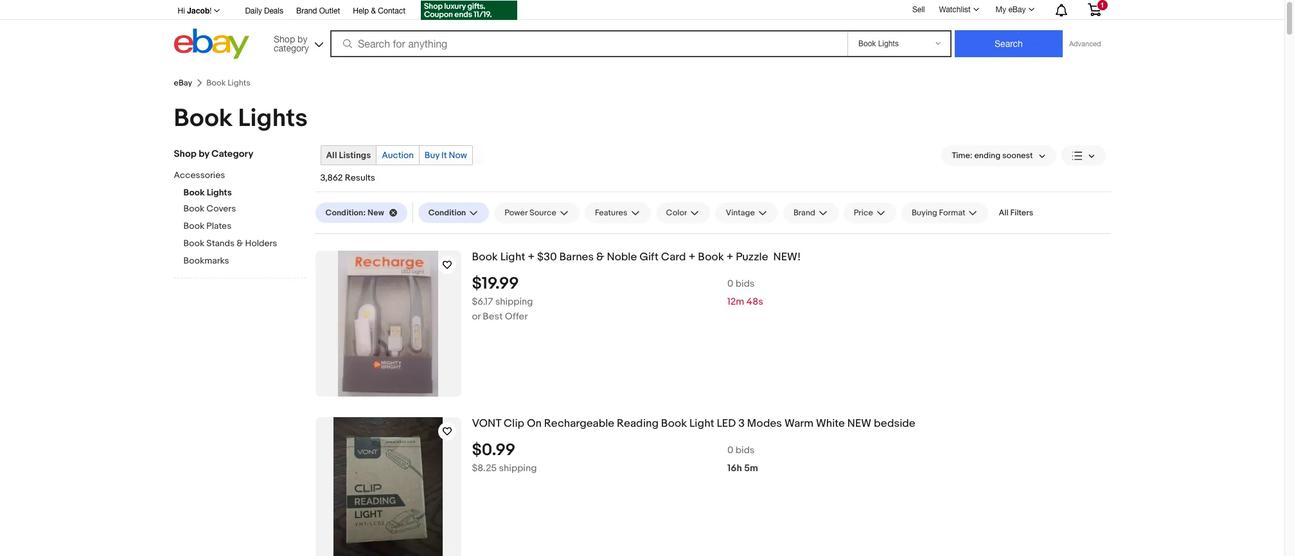 Task type: locate. For each thing, give the bounding box(es) containing it.
book right reading
[[661, 417, 687, 430]]

book light + $30 barnes & noble gift card + book + puzzle  new! link
[[472, 251, 1111, 264]]

auction
[[382, 150, 414, 161]]

lights
[[238, 104, 308, 134], [207, 187, 232, 198]]

vintage button
[[716, 203, 779, 223]]

brand inside account navigation
[[296, 6, 317, 15]]

bids inside 0 bids $6.17 shipping
[[736, 278, 755, 290]]

white
[[816, 417, 845, 430]]

my ebay
[[996, 5, 1026, 14]]

shop for shop by category
[[174, 148, 197, 160]]

1 vertical spatial ebay
[[174, 78, 192, 88]]

0 horizontal spatial light
[[501, 251, 525, 264]]

results
[[345, 172, 375, 183]]

power source
[[505, 208, 557, 218]]

shop inside shop by category
[[274, 34, 295, 44]]

& down book plates link
[[237, 238, 243, 249]]

lights up covers
[[207, 187, 232, 198]]

3
[[739, 417, 745, 430]]

watchlist
[[940, 5, 971, 14]]

all inside button
[[999, 208, 1009, 218]]

lights up category on the left of the page
[[238, 104, 308, 134]]

category
[[274, 43, 309, 53]]

shipping down $0.99
[[499, 462, 537, 474]]

0 vertical spatial shipping
[[495, 296, 533, 308]]

shop down the deals
[[274, 34, 295, 44]]

color button
[[656, 203, 711, 223]]

2 vertical spatial &
[[597, 251, 605, 264]]

vont clip on rechargeable reading book light led 3 modes warm white new bedside image
[[334, 417, 443, 556]]

now
[[449, 150, 467, 161]]

color
[[666, 208, 688, 218]]

ebay inside account navigation
[[1009, 5, 1026, 14]]

brand left outlet
[[296, 6, 317, 15]]

0 vertical spatial ebay
[[1009, 5, 1026, 14]]

vintage
[[726, 208, 755, 218]]

book light + $30 barnes & noble gift card + book + puzzle  new!
[[472, 251, 801, 264]]

price button
[[844, 203, 897, 223]]

None submit
[[955, 30, 1063, 57]]

1 horizontal spatial all
[[999, 208, 1009, 218]]

+ up 12m
[[727, 251, 734, 264]]

condition button
[[418, 203, 489, 223]]

by down the brand outlet link
[[298, 34, 308, 44]]

1 horizontal spatial ebay
[[1009, 5, 1026, 14]]

0 vertical spatial bids
[[736, 278, 755, 290]]

by for category
[[298, 34, 308, 44]]

0 vertical spatial light
[[501, 251, 525, 264]]

buy it now
[[425, 150, 467, 161]]

time:
[[952, 150, 973, 161]]

!
[[210, 6, 212, 15]]

0 vertical spatial &
[[371, 6, 376, 15]]

2 horizontal spatial +
[[727, 251, 734, 264]]

0 for 0 bids $6.17 shipping
[[728, 278, 734, 290]]

price
[[854, 208, 874, 218]]

shipping
[[495, 296, 533, 308], [499, 462, 537, 474]]

shipping inside 0 bids $8.25 shipping
[[499, 462, 537, 474]]

all filters
[[999, 208, 1034, 218]]

0 horizontal spatial +
[[528, 251, 535, 264]]

accessories link
[[174, 170, 296, 182]]

& right "help"
[[371, 6, 376, 15]]

condition: new
[[326, 208, 384, 218]]

brand inside dropdown button
[[794, 208, 816, 218]]

0 for 0 bids $8.25 shipping
[[728, 444, 734, 456]]

1 vertical spatial by
[[199, 148, 209, 160]]

0 vertical spatial lights
[[238, 104, 308, 134]]

0 inside 0 bids $8.25 shipping
[[728, 444, 734, 456]]

or
[[472, 310, 481, 323]]

1 horizontal spatial light
[[690, 417, 715, 430]]

ending
[[975, 150, 1001, 161]]

all up 3,862
[[326, 150, 337, 161]]

buy
[[425, 150, 440, 161]]

5m
[[745, 462, 759, 474]]

0 vertical spatial brand
[[296, 6, 317, 15]]

0 up 12m
[[728, 278, 734, 290]]

none submit inside 'shop by category' banner
[[955, 30, 1063, 57]]

card
[[661, 251, 686, 264]]

0 vertical spatial shop
[[274, 34, 295, 44]]

2 0 from the top
[[728, 444, 734, 456]]

shop by category button
[[268, 29, 326, 56]]

all listings
[[326, 150, 371, 161]]

0 horizontal spatial by
[[199, 148, 209, 160]]

+ right card
[[689, 251, 696, 264]]

light up '$19.99'
[[501, 251, 525, 264]]

1 vertical spatial bids
[[736, 444, 755, 456]]

condition: new link
[[315, 203, 407, 223]]

& inside accessories book lights book covers book plates book stands & holders bookmarks
[[237, 238, 243, 249]]

plates
[[207, 221, 232, 231]]

0 bids $6.17 shipping
[[472, 278, 755, 308]]

Search for anything text field
[[332, 32, 845, 56]]

by
[[298, 34, 308, 44], [199, 148, 209, 160]]

advanced
[[1070, 40, 1102, 48]]

help
[[353, 6, 369, 15]]

16h
[[728, 462, 742, 474]]

time: ending soonest button
[[942, 145, 1057, 166]]

lights inside accessories book lights book covers book plates book stands & holders bookmarks
[[207, 187, 232, 198]]

format
[[940, 208, 966, 218]]

0 inside 0 bids $6.17 shipping
[[728, 278, 734, 290]]

1 0 from the top
[[728, 278, 734, 290]]

2 + from the left
[[689, 251, 696, 264]]

0 horizontal spatial ebay
[[174, 78, 192, 88]]

1 vertical spatial shipping
[[499, 462, 537, 474]]

shop up accessories
[[174, 148, 197, 160]]

1 vertical spatial lights
[[207, 187, 232, 198]]

hi jacob !
[[178, 6, 212, 15]]

shop by category banner
[[171, 0, 1111, 62]]

all listings link
[[321, 146, 376, 165]]

3,862 results
[[320, 172, 375, 183]]

1 vertical spatial all
[[999, 208, 1009, 218]]

bids up 16h 5m
[[736, 444, 755, 456]]

0 horizontal spatial lights
[[207, 187, 232, 198]]

hi
[[178, 6, 185, 15]]

0 horizontal spatial &
[[237, 238, 243, 249]]

1 bids from the top
[[736, 278, 755, 290]]

bids inside 0 bids $8.25 shipping
[[736, 444, 755, 456]]

0 vertical spatial all
[[326, 150, 337, 161]]

by inside shop by category
[[298, 34, 308, 44]]

bids up 12m
[[736, 278, 755, 290]]

light left the led
[[690, 417, 715, 430]]

on
[[527, 417, 542, 430]]

bedside
[[874, 417, 916, 430]]

vont clip on rechargeable reading book light led 3 modes warm white new bedside link
[[472, 417, 1111, 431]]

sell link
[[907, 5, 931, 14]]

contact
[[378, 6, 406, 15]]

1 vertical spatial 0
[[728, 444, 734, 456]]

bids
[[736, 278, 755, 290], [736, 444, 755, 456]]

0 horizontal spatial shop
[[174, 148, 197, 160]]

2 bids from the top
[[736, 444, 755, 456]]

1 horizontal spatial +
[[689, 251, 696, 264]]

+ left $30 at top left
[[528, 251, 535, 264]]

brand outlet link
[[296, 5, 340, 19]]

1 horizontal spatial lights
[[238, 104, 308, 134]]

book covers link
[[184, 203, 306, 215]]

brand
[[296, 6, 317, 15], [794, 208, 816, 218]]

help & contact link
[[353, 5, 406, 19]]

brand for brand outlet
[[296, 6, 317, 15]]

1 horizontal spatial brand
[[794, 208, 816, 218]]

brand button
[[784, 203, 839, 223]]

0 horizontal spatial brand
[[296, 6, 317, 15]]

brand up book light + $30 barnes & noble gift card + book + puzzle  new! link
[[794, 208, 816, 218]]

1 horizontal spatial &
[[371, 6, 376, 15]]

get the coupon image
[[421, 1, 518, 20]]

ebay link
[[174, 78, 192, 88]]

0 bids $8.25 shipping
[[472, 444, 755, 474]]

barnes
[[560, 251, 594, 264]]

1 vertical spatial shop
[[174, 148, 197, 160]]

1 vertical spatial brand
[[794, 208, 816, 218]]

shipping up 'offer'
[[495, 296, 533, 308]]

& left noble
[[597, 251, 605, 264]]

1 vertical spatial &
[[237, 238, 243, 249]]

power source button
[[495, 203, 580, 223]]

0 up the 16h
[[728, 444, 734, 456]]

shipping inside 0 bids $6.17 shipping
[[495, 296, 533, 308]]

0 vertical spatial by
[[298, 34, 308, 44]]

by up accessories
[[199, 148, 209, 160]]

1 horizontal spatial shop
[[274, 34, 295, 44]]

shop by category
[[274, 34, 309, 53]]

new!
[[774, 251, 801, 264]]

1 horizontal spatial by
[[298, 34, 308, 44]]

0 vertical spatial 0
[[728, 278, 734, 290]]

0 horizontal spatial all
[[326, 150, 337, 161]]

all left "filters"
[[999, 208, 1009, 218]]

daily deals link
[[245, 5, 284, 19]]



Task type: vqa. For each thing, say whether or not it's contained in the screenshot.
by
yes



Task type: describe. For each thing, give the bounding box(es) containing it.
shipping for $6.17
[[495, 296, 533, 308]]

buying format
[[912, 208, 966, 218]]

led
[[717, 417, 736, 430]]

my
[[996, 5, 1007, 14]]

bids for 0 bids $8.25 shipping
[[736, 444, 755, 456]]

3,862
[[320, 172, 343, 183]]

power
[[505, 208, 528, 218]]

condition
[[429, 208, 466, 218]]

daily
[[245, 6, 262, 15]]

book left covers
[[184, 203, 205, 214]]

time: ending soonest
[[952, 150, 1033, 161]]

48s
[[747, 296, 764, 308]]

category
[[211, 148, 254, 160]]

holders
[[245, 238, 277, 249]]

account navigation
[[171, 0, 1111, 22]]

1 link
[[1080, 0, 1109, 19]]

vont
[[472, 417, 501, 430]]

book lights
[[174, 104, 308, 134]]

buy it now link
[[420, 146, 472, 165]]

brand for brand
[[794, 208, 816, 218]]

vont clip on rechargeable reading book light led 3 modes warm white new bedside
[[472, 417, 916, 430]]

12m
[[728, 296, 745, 308]]

1
[[1101, 1, 1105, 9]]

$6.17
[[472, 296, 493, 308]]

best
[[483, 310, 503, 323]]

condition:
[[326, 208, 366, 218]]

book up '$19.99'
[[472, 251, 498, 264]]

shop for shop by category
[[274, 34, 295, 44]]

12m 48s or best offer
[[472, 296, 764, 323]]

filters
[[1011, 208, 1034, 218]]

rechargeable
[[544, 417, 615, 430]]

jacob
[[187, 6, 210, 15]]

soonest
[[1003, 150, 1033, 161]]

sell
[[913, 5, 925, 14]]

brand outlet
[[296, 6, 340, 15]]

book up shop by category
[[174, 104, 233, 134]]

all filters button
[[994, 203, 1039, 223]]

accessories
[[174, 170, 225, 181]]

accessories book lights book covers book plates book stands & holders bookmarks
[[174, 170, 277, 266]]

$30
[[537, 251, 557, 264]]

2 horizontal spatial &
[[597, 251, 605, 264]]

view: list view image
[[1072, 149, 1096, 162]]

book light + $30 barnes & noble gift card + book + puzzle  new! image
[[338, 251, 438, 397]]

source
[[530, 208, 557, 218]]

bookmarks
[[184, 255, 229, 266]]

auction link
[[377, 146, 419, 165]]

all for all listings
[[326, 150, 337, 161]]

1 + from the left
[[528, 251, 535, 264]]

advanced link
[[1063, 31, 1108, 57]]

shop by category
[[174, 148, 254, 160]]

warm
[[785, 417, 814, 430]]

$19.99
[[472, 274, 519, 294]]

bookmarks link
[[184, 255, 306, 267]]

modes
[[748, 417, 782, 430]]

features button
[[585, 203, 651, 223]]

book right card
[[698, 251, 724, 264]]

daily deals
[[245, 6, 284, 15]]

listings
[[339, 150, 371, 161]]

bids for 0 bids $6.17 shipping
[[736, 278, 755, 290]]

clip
[[504, 417, 525, 430]]

it
[[442, 150, 447, 161]]

book plates link
[[184, 221, 306, 233]]

my ebay link
[[989, 2, 1041, 17]]

help & contact
[[353, 6, 406, 15]]

16h 5m
[[728, 462, 759, 474]]

reading
[[617, 417, 659, 430]]

by for category
[[199, 148, 209, 160]]

all for all filters
[[999, 208, 1009, 218]]

3 + from the left
[[727, 251, 734, 264]]

watchlist link
[[933, 2, 985, 17]]

book left 'plates'
[[184, 221, 205, 231]]

outlet
[[319, 6, 340, 15]]

book down accessories
[[184, 187, 205, 198]]

covers
[[207, 203, 236, 214]]

new
[[368, 208, 384, 218]]

buying
[[912, 208, 938, 218]]

shipping for $8.25
[[499, 462, 537, 474]]

new
[[848, 417, 872, 430]]

1 vertical spatial light
[[690, 417, 715, 430]]

book up bookmarks
[[184, 238, 205, 249]]

stands
[[207, 238, 235, 249]]

noble
[[607, 251, 637, 264]]

& inside account navigation
[[371, 6, 376, 15]]



